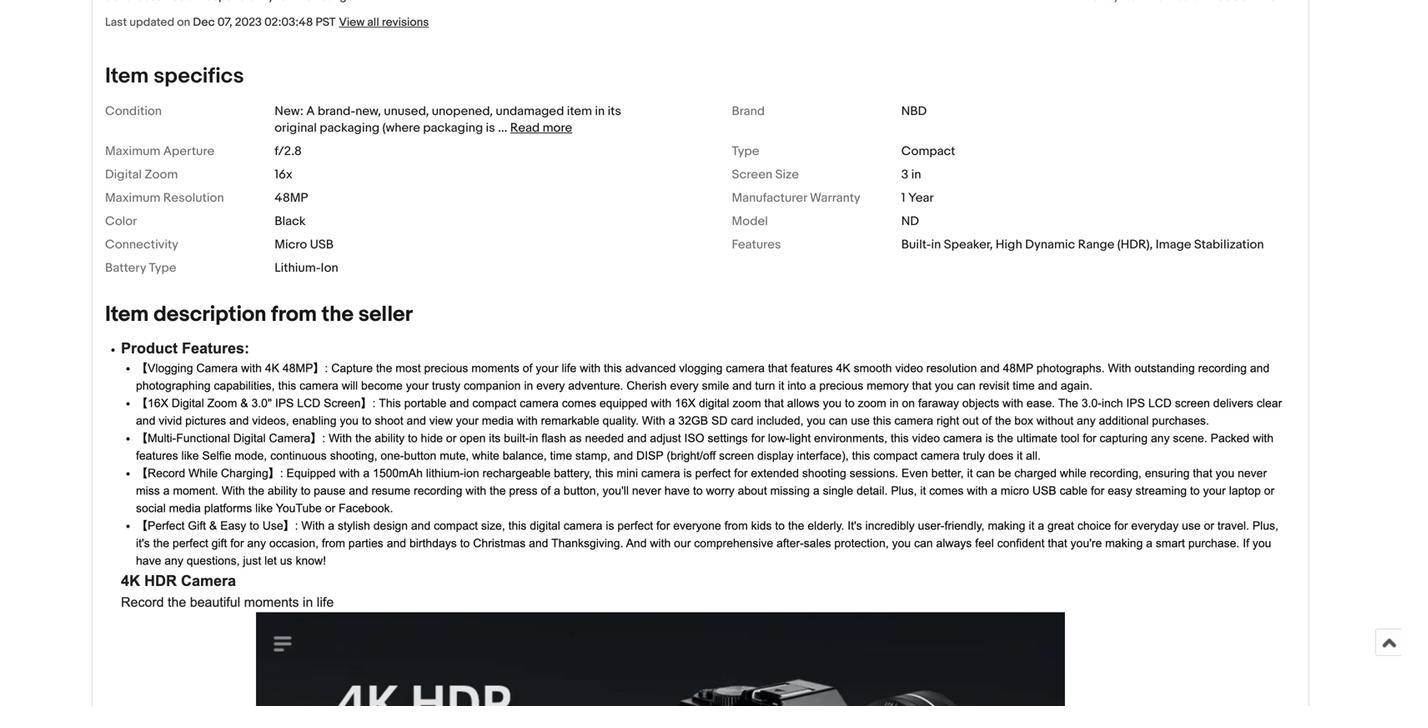Task type: describe. For each thing, give the bounding box(es) containing it.
from
[[271, 302, 317, 328]]

item description from the seller
[[105, 302, 413, 328]]

last updated on dec 07, 2023 02:03:48 pst view all revisions
[[105, 15, 429, 30]]

more
[[543, 120, 572, 135]]

warranty
[[810, 191, 861, 206]]

condition
[[105, 104, 162, 119]]

year
[[908, 191, 934, 206]]

usb
[[310, 237, 334, 252]]

item
[[567, 104, 592, 119]]

image
[[1156, 237, 1192, 252]]

1 vertical spatial type
[[149, 261, 176, 276]]

manufacturer
[[732, 191, 807, 206]]

brand-
[[318, 104, 355, 119]]

zoom
[[145, 167, 178, 182]]

digital zoom
[[105, 167, 178, 182]]

manufacturer warranty
[[732, 191, 861, 206]]

black
[[275, 214, 306, 229]]

connectivity
[[105, 237, 178, 252]]

nd
[[902, 214, 919, 229]]

the
[[322, 302, 354, 328]]

new,
[[355, 104, 381, 119]]

screen
[[732, 167, 773, 182]]

2 packaging from the left
[[423, 120, 483, 135]]

read more button
[[510, 120, 572, 135]]

battery type
[[105, 261, 176, 276]]

3
[[902, 167, 909, 182]]

1 horizontal spatial type
[[732, 144, 760, 159]]

color
[[105, 214, 137, 229]]

compact
[[902, 144, 956, 159]]

item specifics
[[105, 63, 244, 89]]

features
[[732, 237, 781, 252]]

1 packaging from the left
[[320, 120, 380, 135]]

speaker,
[[944, 237, 993, 252]]

view all revisions link
[[336, 15, 429, 30]]

in inside new: a brand-new, unused, unopened, undamaged item in its original packaging (where packaging is ...
[[595, 104, 605, 119]]

micro
[[275, 237, 307, 252]]

f/2.8
[[275, 144, 302, 159]]

micro usb
[[275, 237, 334, 252]]

new:
[[275, 104, 304, 119]]

last
[[105, 15, 127, 30]]

resolution
[[163, 191, 224, 206]]

new: a brand-new, unused, unopened, undamaged item in its original packaging (where packaging is ...
[[275, 104, 621, 135]]

dynamic
[[1025, 237, 1075, 252]]

is
[[486, 120, 495, 135]]

brand
[[732, 104, 765, 119]]

built-in speaker, high dynamic range (hdr), image stabilization
[[902, 237, 1264, 252]]

lithium-ion
[[275, 261, 338, 276]]

high
[[996, 237, 1023, 252]]

maximum resolution
[[105, 191, 224, 206]]



Task type: locate. For each thing, give the bounding box(es) containing it.
maximum down digital zoom
[[105, 191, 160, 206]]

nbd
[[902, 104, 927, 119]]

seller
[[358, 302, 413, 328]]

in for screen size
[[911, 167, 921, 182]]

2 maximum from the top
[[105, 191, 160, 206]]

maximum up digital zoom
[[105, 144, 160, 159]]

1 vertical spatial in
[[911, 167, 921, 182]]

(hdr),
[[1118, 237, 1153, 252]]

aperture
[[163, 144, 215, 159]]

type up screen
[[732, 144, 760, 159]]

(where
[[382, 120, 420, 135]]

unopened,
[[432, 104, 493, 119]]

1 maximum from the top
[[105, 144, 160, 159]]

0 horizontal spatial in
[[595, 104, 605, 119]]

updated
[[130, 15, 174, 30]]

unused,
[[384, 104, 429, 119]]

revisions
[[382, 15, 429, 30]]

maximum for maximum resolution
[[105, 191, 160, 206]]

1 item from the top
[[105, 63, 149, 89]]

in left speaker,
[[931, 237, 941, 252]]

item for item specifics
[[105, 63, 149, 89]]

all
[[367, 15, 379, 30]]

packaging down brand-
[[320, 120, 380, 135]]

in right 3
[[911, 167, 921, 182]]

maximum aperture
[[105, 144, 215, 159]]

description
[[154, 302, 266, 328]]

range
[[1078, 237, 1115, 252]]

on
[[177, 15, 190, 30]]

item up condition
[[105, 63, 149, 89]]

2023
[[235, 15, 262, 30]]

48mp
[[275, 191, 308, 206]]

1 horizontal spatial packaging
[[423, 120, 483, 135]]

0 horizontal spatial packaging
[[320, 120, 380, 135]]

dec
[[193, 15, 215, 30]]

0 horizontal spatial type
[[149, 261, 176, 276]]

2 item from the top
[[105, 302, 149, 328]]

lithium-
[[275, 261, 321, 276]]

size
[[775, 167, 799, 182]]

view
[[339, 15, 365, 30]]

model
[[732, 214, 768, 229]]

item
[[105, 63, 149, 89], [105, 302, 149, 328]]

16x
[[275, 167, 293, 182]]

screen size
[[732, 167, 799, 182]]

07,
[[218, 15, 232, 30]]

in for features
[[931, 237, 941, 252]]

pst
[[316, 15, 336, 30]]

undamaged
[[496, 104, 564, 119]]

2 vertical spatial in
[[931, 237, 941, 252]]

read
[[510, 120, 540, 135]]

stabilization
[[1194, 237, 1264, 252]]

original
[[275, 120, 317, 135]]

type
[[732, 144, 760, 159], [149, 261, 176, 276]]

in
[[595, 104, 605, 119], [911, 167, 921, 182], [931, 237, 941, 252]]

item down 'battery'
[[105, 302, 149, 328]]

packaging down unopened,
[[423, 120, 483, 135]]

ion
[[321, 261, 338, 276]]

digital
[[105, 167, 142, 182]]

read more
[[510, 120, 572, 135]]

item for item description from the seller
[[105, 302, 149, 328]]

packaging
[[320, 120, 380, 135], [423, 120, 483, 135]]

specifics
[[154, 63, 244, 89]]

in left its
[[595, 104, 605, 119]]

1 horizontal spatial in
[[911, 167, 921, 182]]

type down connectivity
[[149, 261, 176, 276]]

1 vertical spatial item
[[105, 302, 149, 328]]

0 vertical spatial maximum
[[105, 144, 160, 159]]

battery
[[105, 261, 146, 276]]

a
[[306, 104, 315, 119]]

2 horizontal spatial in
[[931, 237, 941, 252]]

0 vertical spatial in
[[595, 104, 605, 119]]

maximum for maximum aperture
[[105, 144, 160, 159]]

0 vertical spatial item
[[105, 63, 149, 89]]

3 in
[[902, 167, 921, 182]]

maximum
[[105, 144, 160, 159], [105, 191, 160, 206]]

1
[[902, 191, 906, 206]]

1 year
[[902, 191, 934, 206]]

1 vertical spatial maximum
[[105, 191, 160, 206]]

02:03:48
[[264, 15, 313, 30]]

built-
[[902, 237, 931, 252]]

...
[[498, 120, 507, 135]]

its
[[608, 104, 621, 119]]

0 vertical spatial type
[[732, 144, 760, 159]]



Task type: vqa. For each thing, say whether or not it's contained in the screenshot.


